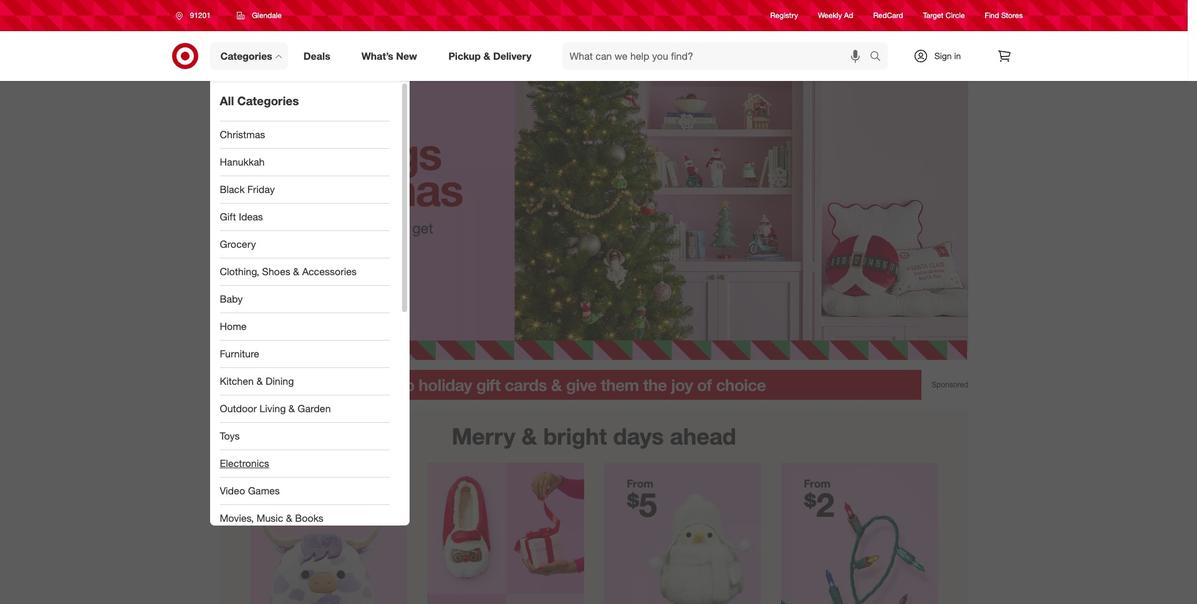 Task type: locate. For each thing, give the bounding box(es) containing it.
delivery
[[493, 50, 532, 62]]

& right shoes
[[293, 266, 299, 278]]

from inside the from $2
[[804, 478, 830, 491]]

kitchen
[[220, 375, 254, 388]]

merry & bright days ahead
[[452, 423, 736, 451]]

you
[[330, 219, 354, 238]]

25 
[[273, 473, 328, 513]]

1 horizontal spatial from
[[804, 478, 830, 491]]

christmas link
[[210, 122, 399, 149]]

shoes
[[262, 266, 290, 278]]

what's new link
[[351, 42, 433, 70]]

video games
[[220, 485, 280, 498]]

accessories
[[302, 266, 357, 278]]

sign in link
[[902, 42, 980, 70]]

christmas up baby link at the left of page
[[265, 271, 319, 285]]

1 vertical spatial christmas
[[265, 271, 319, 285]]

new
[[396, 50, 417, 62]]

ad
[[844, 11, 853, 20]]

in
[[954, 51, 961, 61], [257, 236, 269, 254]]

& right music
[[286, 513, 292, 525]]

hanukkah link
[[210, 149, 399, 176]]

redcard link
[[873, 10, 903, 21]]

& right pickup
[[484, 50, 490, 62]]

christmas inside button
[[265, 271, 319, 285]]

garden
[[298, 403, 331, 415]]

christmas button
[[257, 264, 327, 292]]

the
[[273, 236, 293, 254]]

stores
[[1001, 11, 1023, 20]]

& inside outdoor living & garden link
[[289, 403, 295, 415]]

christmas for christmas button
[[265, 271, 319, 285]]

ideas
[[239, 211, 263, 223]]

What can we help you find? suggestions appear below search field
[[562, 42, 873, 70]]

baby
[[220, 293, 243, 306]]

outdoor living & garden
[[220, 403, 331, 415]]

2 from from the left
[[804, 478, 830, 491]]

target circle link
[[923, 10, 965, 21]]

&
[[484, 50, 490, 62], [293, 266, 299, 278], [257, 375, 263, 388], [289, 403, 295, 415], [522, 423, 537, 451], [286, 513, 292, 525]]

christmas
[[220, 128, 265, 141], [265, 271, 319, 285]]

0 vertical spatial in
[[954, 51, 961, 61]]

christmas up hanukkah
[[220, 128, 265, 141]]

categories down the 'glendale' dropdown button
[[220, 50, 272, 62]]

grocery link
[[210, 231, 399, 259]]

find stores link
[[985, 10, 1023, 21]]

& inside clothing, shoes & accessories "link"
[[293, 266, 299, 278]]

advertisement region
[[220, 370, 968, 400]]

gift ideas
[[220, 211, 263, 223]]

categories right the all in the left top of the page
[[237, 94, 299, 108]]

& left bright
[[522, 423, 537, 451]]

in right sign
[[954, 51, 961, 61]]

target circle
[[923, 11, 965, 20]]

in left the
[[257, 236, 269, 254]]

furniture link
[[210, 341, 399, 368]]

$2
[[804, 485, 835, 525]]

days
[[613, 423, 664, 451]]

& left dining
[[257, 375, 263, 388]]

pickup & delivery link
[[438, 42, 547, 70]]

home link
[[210, 314, 399, 341]]

holiday
[[297, 236, 344, 254]]

outdoor living & garden link
[[210, 396, 399, 423]]

dining
[[266, 375, 294, 388]]

deals
[[303, 50, 330, 62]]

what's new
[[361, 50, 417, 62]]

& inside kitchen & dining link
[[257, 375, 263, 388]]

grocery
[[220, 238, 256, 251]]

categories link
[[210, 42, 288, 70]]

in inside "sign in" link
[[954, 51, 961, 61]]

glendale
[[252, 11, 282, 20]]

weekly ad link
[[818, 10, 853, 21]]

spirit.
[[348, 236, 384, 254]]

25
[[273, 473, 309, 513]]

& right living
[[289, 403, 295, 415]]

weekly ad
[[818, 11, 853, 20]]

from $5
[[627, 478, 657, 525]]

from inside from $5
[[627, 478, 653, 491]]

0 horizontal spatial in
[[257, 236, 269, 254]]

movies, music & books
[[220, 513, 323, 525]]

1 vertical spatial in
[[257, 236, 269, 254]]

search
[[864, 51, 894, 63]]

0 horizontal spatial from
[[627, 478, 653, 491]]

find stores
[[985, 11, 1023, 20]]

sign
[[934, 51, 952, 61]]

1 horizontal spatial in
[[954, 51, 961, 61]]

kitchen & dining
[[220, 375, 294, 388]]

outdoor
[[220, 403, 257, 415]]

1 from from the left
[[627, 478, 653, 491]]

categories
[[220, 50, 272, 62], [237, 94, 299, 108]]

everything
[[257, 219, 326, 238]]

what's
[[361, 50, 393, 62]]

0 vertical spatial christmas
[[220, 128, 265, 141]]



Task type: describe. For each thing, give the bounding box(es) containing it.
pickup & delivery
[[448, 50, 532, 62]]

deals link
[[293, 42, 346, 70]]

toys link
[[210, 423, 399, 451]]

clothing, shoes & accessories
[[220, 266, 357, 278]]

& inside movies, music & books link
[[286, 513, 292, 525]]

electronics link
[[210, 451, 399, 478]]

furniture
[[220, 348, 259, 360]]

video
[[220, 485, 245, 498]]

electronics
[[220, 458, 269, 470]]

merry
[[452, 423, 515, 451]]

from for $2
[[804, 478, 830, 491]]

redcard
[[873, 11, 903, 20]]

to
[[395, 219, 408, 238]]

sign in
[[934, 51, 961, 61]]

all categories
[[220, 94, 299, 108]]

clothing,
[[220, 266, 259, 278]]

christmas for the christmas link
[[220, 128, 265, 141]]

kitchen & dining link
[[210, 368, 399, 396]]

music
[[257, 513, 283, 525]]

weekly
[[818, 11, 842, 20]]

bright
[[543, 423, 607, 451]]

black friday link
[[210, 176, 399, 204]]

need
[[358, 219, 391, 238]]

pickup
[[448, 50, 481, 62]]

all
[[220, 94, 234, 108]]

living
[[260, 403, 286, 415]]

91201
[[190, 11, 211, 20]]

91201 button
[[167, 4, 224, 27]]

0 vertical spatial categories
[[220, 50, 272, 62]]

find
[[985, 11, 999, 20]]

search button
[[864, 42, 894, 72]]

$5
[[627, 485, 657, 525]]

books
[[295, 513, 323, 525]]

& inside pickup & delivery link
[[484, 50, 490, 62]]

movies, music & books link
[[210, 506, 399, 533]]

glendale button
[[229, 4, 290, 27]]

everything you need to get in the holiday spirit.
[[257, 219, 433, 254]]

1 vertical spatial categories
[[237, 94, 299, 108]]

get
[[412, 219, 433, 238]]

games
[[248, 485, 280, 498]]

black friday
[[220, 183, 275, 196]]

gift ideas link
[[210, 204, 399, 231]]

in inside the everything you need to get in the holiday spirit.
[[257, 236, 269, 254]]

toys
[[220, 430, 240, 443]]

clothing, shoes & accessories link
[[210, 259, 399, 286]]

video games link
[[210, 478, 399, 506]]

friday
[[247, 183, 275, 196]]

movies,
[[220, 513, 254, 525]]


[[309, 473, 328, 513]]

from for $5
[[627, 478, 653, 491]]

hanukkah
[[220, 156, 265, 168]]

from $2
[[804, 478, 835, 525]]

registry link
[[770, 10, 798, 21]]

baby link
[[210, 286, 399, 314]]

registry
[[770, 11, 798, 20]]

gift
[[220, 211, 236, 223]]

home
[[220, 321, 247, 333]]

black
[[220, 183, 245, 196]]

circle
[[946, 11, 965, 20]]

all things christmas image
[[220, 81, 968, 361]]



Task type: vqa. For each thing, say whether or not it's contained in the screenshot.
the "Electronics" link on the left bottom of the page
yes



